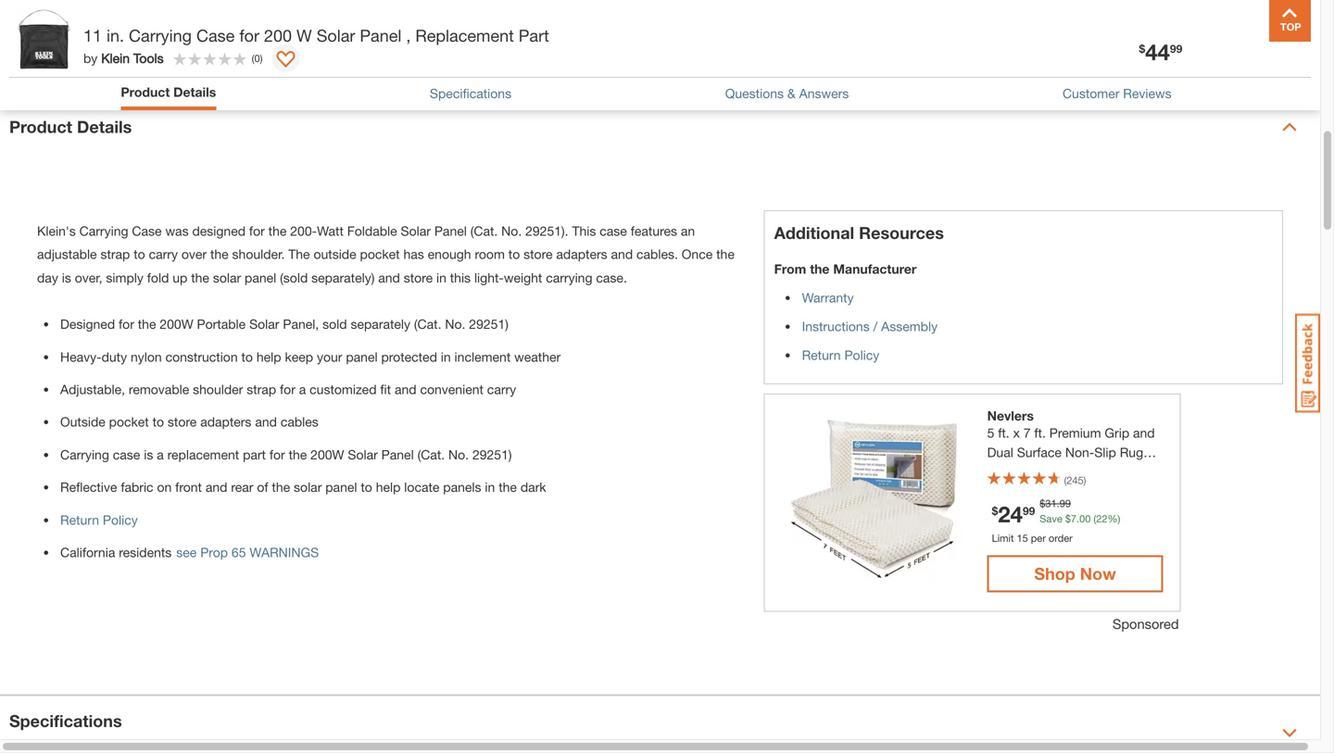 Task type: locate. For each thing, give the bounding box(es) containing it.
see
[[176, 545, 197, 560]]

( left display image
[[252, 52, 254, 64]]

adapters
[[556, 247, 608, 262], [200, 414, 252, 430]]

0 horizontal spatial .
[[1057, 498, 1060, 510]]

the right from
[[810, 261, 830, 277]]

0 vertical spatial .
[[1057, 498, 1060, 510]]

for
[[239, 25, 259, 45], [249, 223, 265, 239], [119, 317, 134, 332], [280, 382, 295, 397], [269, 447, 285, 462]]

0 vertical spatial solar
[[213, 270, 241, 285]]

return policy link down reflective
[[60, 512, 138, 527]]

solar inside klein's carrying case was designed for the 200-watt foldable solar panel (cat. no. 29251). this case features an adjustable strap to carry over the shoulder. the outside pocket has enough room to store adapters and cables. once the day is over, simply fold up the solar panel (sold separately) and store in this light-weight carrying case.
[[213, 270, 241, 285]]

per
[[1031, 532, 1046, 544]]

0 vertical spatial product
[[121, 84, 170, 100]]

1 horizontal spatial return policy
[[802, 347, 880, 363]]

return up california
[[60, 512, 99, 527]]

order
[[1049, 532, 1073, 544]]

) for ( 245 )
[[1084, 474, 1086, 486]]

over,
[[75, 270, 102, 285]]

0 horizontal spatial case
[[113, 447, 140, 462]]

24
[[998, 501, 1023, 527]]

for inside klein's carrying case was designed for the 200-watt foldable solar panel (cat. no. 29251). this case features an adjustable strap to carry over the shoulder. the outside pocket has enough room to store adapters and cables. once the day is over, simply fold up the solar panel (sold separately) and store in this light-weight carrying case.
[[249, 223, 265, 239]]

0 vertical spatial panel
[[360, 25, 402, 45]]

now
[[1080, 564, 1116, 584]]

carrying down outside
[[60, 447, 109, 462]]

to down portable
[[241, 349, 253, 364]]

1 vertical spatial )
[[1084, 474, 1086, 486]]

slip
[[1095, 445, 1116, 460]]

product
[[121, 84, 170, 100], [9, 117, 72, 137]]

in inside klein's carrying case was designed for the 200-watt foldable solar panel (cat. no. 29251). this case features an adjustable strap to carry over the shoulder. the outside pocket has enough room to store adapters and cables. once the day is over, simply fold up the solar panel (sold separately) and store in this light-weight carrying case.
[[436, 270, 447, 285]]

1 horizontal spatial specifications
[[430, 86, 512, 101]]

prop
[[200, 545, 228, 560]]

29251) up panels
[[473, 447, 512, 462]]

a up on
[[157, 447, 164, 462]]

return down instructions
[[802, 347, 841, 363]]

panel left the ,
[[360, 25, 402, 45]]

0 vertical spatial no.
[[501, 223, 522, 239]]

2 vertical spatial no.
[[448, 447, 469, 462]]

cables.
[[637, 247, 678, 262]]

the up nylon
[[138, 317, 156, 332]]

sold
[[323, 317, 347, 332]]

0 vertical spatial case
[[196, 25, 235, 45]]

1 horizontal spatial case
[[600, 223, 627, 239]]

return
[[802, 347, 841, 363], [60, 512, 99, 527]]

. up save at the right bottom of page
[[1057, 498, 1060, 510]]

solar down shoulder.
[[213, 270, 241, 285]]

solar up "has"
[[401, 223, 431, 239]]

tools
[[133, 51, 164, 66]]

and left cables
[[255, 414, 277, 430]]

strap up simply
[[100, 247, 130, 262]]

the left "dark"
[[499, 480, 517, 495]]

store up replacement
[[168, 414, 197, 430]]

0 vertical spatial carry
[[149, 247, 178, 262]]

carrying
[[129, 25, 192, 45], [79, 223, 128, 239], [60, 447, 109, 462]]

1 vertical spatial case
[[113, 447, 140, 462]]

2 horizontal spatial store
[[524, 247, 553, 262]]

1 horizontal spatial help
[[376, 480, 401, 495]]

2 vertical spatial carrying
[[60, 447, 109, 462]]

policy down fabric
[[103, 512, 138, 527]]

1 horizontal spatial return
[[802, 347, 841, 363]]

carry down inclement
[[487, 382, 516, 397]]

solar inside klein's carrying case was designed for the 200-watt foldable solar panel (cat. no. 29251). this case features an adjustable strap to carry over the shoulder. the outside pocket has enough room to store adapters and cables. once the day is over, simply fold up the solar panel (sold separately) and store in this light-weight carrying case.
[[401, 223, 431, 239]]

0 horizontal spatial store
[[168, 414, 197, 430]]

in right panels
[[485, 480, 495, 495]]

%)
[[1108, 513, 1121, 525]]

99 left 31
[[1023, 504, 1035, 517]]

store down 29251).
[[524, 247, 553, 262]]

2 vertical spatial in
[[485, 480, 495, 495]]

to down the removable at left bottom
[[153, 414, 164, 430]]

1 caret image from the top
[[1282, 120, 1297, 134]]

policy down instructions / assembly
[[845, 347, 880, 363]]

return policy link
[[802, 347, 880, 363], [60, 512, 138, 527]]

99 up reviews
[[1170, 42, 1183, 55]]

a up cables
[[299, 382, 306, 397]]

x
[[1013, 425, 1020, 441]]

panel inside klein's carrying case was designed for the 200-watt foldable solar panel (cat. no. 29251). this case features an adjustable strap to carry over the shoulder. the outside pocket has enough room to store adapters and cables. once the day is over, simply fold up the solar panel (sold separately) and store in this light-weight carrying case.
[[434, 223, 467, 239]]

solar down carrying case is a replacement part for the 200w solar panel (cat. no. 29251)
[[294, 480, 322, 495]]

1 vertical spatial solar
[[294, 480, 322, 495]]

for down the keep
[[280, 382, 295, 397]]

0 vertical spatial pocket
[[360, 247, 400, 262]]

keep
[[285, 349, 313, 364]]

case left 200
[[196, 25, 235, 45]]

watt
[[317, 223, 344, 239]]

caret image
[[1282, 120, 1297, 134], [1282, 726, 1297, 741]]

w
[[297, 25, 312, 45]]

ft. up 'surface'
[[1034, 425, 1046, 441]]

display image
[[277, 51, 295, 69]]

no. up room
[[501, 223, 522, 239]]

panel inside klein's carrying case was designed for the 200-watt foldable solar panel (cat. no. 29251). this case features an adjustable strap to carry over the shoulder. the outside pocket has enough room to store adapters and cables. once the day is over, simply fold up the solar panel (sold separately) and store in this light-weight carrying case.
[[245, 270, 276, 285]]

for up 0
[[239, 25, 259, 45]]

( for 245
[[1064, 474, 1067, 486]]

1 vertical spatial is
[[144, 447, 153, 462]]

pocket down foldable
[[360, 247, 400, 262]]

( 0 )
[[252, 52, 263, 64]]

by
[[83, 51, 98, 66]]

panel up 'locate'
[[381, 447, 414, 462]]

200w up reflective fabric on front and rear of the solar panel to help locate panels in the dark
[[311, 447, 344, 462]]

and inside nevlers 5 ft. x 7 ft. premium grip and dual surface non-slip rug pad
[[1133, 425, 1155, 441]]

1 horizontal spatial 7
[[1071, 513, 1077, 525]]

adapters down shoulder on the left bottom
[[200, 414, 252, 430]]

2 ft. from the left
[[1034, 425, 1046, 441]]

case right this
[[600, 223, 627, 239]]

return policy
[[802, 347, 880, 363], [60, 512, 138, 527]]

99 right 31
[[1060, 498, 1071, 510]]

return policy down reflective
[[60, 512, 138, 527]]

over
[[181, 247, 207, 262]]

0 horizontal spatial strap
[[100, 247, 130, 262]]

customer reviews button
[[1063, 84, 1172, 103], [1063, 84, 1172, 103]]

0 horizontal spatial carry
[[149, 247, 178, 262]]

5 ft. x 7 ft. premium grip and dual surface non-slip rug pad image
[[784, 409, 964, 589]]

1 horizontal spatial 200w
[[311, 447, 344, 462]]

1 vertical spatial panel
[[346, 349, 378, 364]]

a
[[299, 382, 306, 397], [157, 447, 164, 462]]

adjustable
[[37, 247, 97, 262]]

0 horizontal spatial 7
[[1024, 425, 1031, 441]]

product down "product image"
[[9, 117, 72, 137]]

construction
[[165, 349, 238, 364]]

1 vertical spatial pocket
[[109, 414, 149, 430]]

31
[[1046, 498, 1057, 510]]

fold
[[147, 270, 169, 285]]

0 horizontal spatial adapters
[[200, 414, 252, 430]]

1 vertical spatial policy
[[103, 512, 138, 527]]

1 vertical spatial carry
[[487, 382, 516, 397]]

panel down shoulder.
[[245, 270, 276, 285]]

0 vertical spatial return policy
[[802, 347, 880, 363]]

0 vertical spatial (cat.
[[470, 223, 498, 239]]

99 inside $ 44 99
[[1170, 42, 1183, 55]]

1 vertical spatial case
[[132, 223, 162, 239]]

of
[[257, 480, 268, 495]]

shoulder.
[[232, 247, 285, 262]]

klein's carrying case was designed for the 200-watt foldable solar panel (cat. no. 29251). this case features an adjustable strap to carry over the shoulder. the outside pocket has enough room to store adapters and cables. once the day is over, simply fold up the solar panel (sold separately) and store in this light-weight carrying case.
[[37, 223, 735, 285]]

and right separately)
[[378, 270, 400, 285]]

the down cables
[[289, 447, 307, 462]]

1 vertical spatial 29251)
[[473, 447, 512, 462]]

1 vertical spatial return policy link
[[60, 512, 138, 527]]

$ 44 99
[[1139, 38, 1183, 65]]

0 horizontal spatial return policy link
[[60, 512, 138, 527]]

(cat. up 'locate'
[[418, 447, 445, 462]]

0 horizontal spatial 99
[[1023, 504, 1035, 517]]

separately
[[351, 317, 411, 332]]

duty
[[102, 349, 127, 364]]

no. up panels
[[448, 447, 469, 462]]

0 horizontal spatial solar
[[213, 270, 241, 285]]

help left 'locate'
[[376, 480, 401, 495]]

in left this at the left
[[436, 270, 447, 285]]

0 vertical spatial a
[[299, 382, 306, 397]]

1 horizontal spatial strap
[[247, 382, 276, 397]]

0 vertical spatial 7
[[1024, 425, 1031, 441]]

questions & answers button
[[725, 84, 849, 103], [725, 84, 849, 103]]

) left display image
[[260, 52, 263, 64]]

locate
[[404, 480, 440, 495]]

1 horizontal spatial solar
[[294, 480, 322, 495]]

1 horizontal spatial pocket
[[360, 247, 400, 262]]

0 horizontal spatial help
[[257, 349, 281, 364]]

1 horizontal spatial product
[[121, 84, 170, 100]]

29251).
[[525, 223, 569, 239]]

0 horizontal spatial ft.
[[998, 425, 1010, 441]]

ft.
[[998, 425, 1010, 441], [1034, 425, 1046, 441]]

( right 00
[[1094, 513, 1096, 525]]

has
[[403, 247, 424, 262]]

1 horizontal spatial details
[[173, 84, 216, 100]]

solar
[[317, 25, 355, 45], [401, 223, 431, 239], [249, 317, 279, 332], [348, 447, 378, 462]]

separately)
[[311, 270, 375, 285]]

part
[[519, 25, 549, 45]]

0 horizontal spatial details
[[77, 117, 132, 137]]

. left the 22
[[1077, 513, 1080, 525]]

1 ft. from the left
[[998, 425, 1010, 441]]

00
[[1080, 513, 1091, 525]]

0 vertical spatial case
[[600, 223, 627, 239]]

policy for rightmost return policy link
[[845, 347, 880, 363]]

up
[[173, 270, 188, 285]]

(cat. up protected
[[414, 317, 442, 332]]

0 horizontal spatial return policy
[[60, 512, 138, 527]]

in up convenient at the bottom left of page
[[441, 349, 451, 364]]

1 vertical spatial (
[[1064, 474, 1067, 486]]

panel down carrying case is a replacement part for the 200w solar panel (cat. no. 29251)
[[325, 480, 357, 495]]

$ up limit
[[992, 504, 998, 517]]

fit
[[380, 382, 391, 397]]

the
[[288, 247, 310, 262]]

1 vertical spatial a
[[157, 447, 164, 462]]

0 horizontal spatial 200w
[[160, 317, 193, 332]]

29251)
[[469, 317, 509, 332], [473, 447, 512, 462]]

once
[[682, 247, 713, 262]]

see prop 65 warnings button
[[176, 536, 319, 570]]

help left the keep
[[257, 349, 281, 364]]

no. up inclement
[[445, 317, 466, 332]]

return policy for left return policy link
[[60, 512, 138, 527]]

1 horizontal spatial store
[[404, 270, 433, 285]]

( down non-
[[1064, 474, 1067, 486]]

return policy down instructions
[[802, 347, 880, 363]]

adapters inside klein's carrying case was designed for the 200-watt foldable solar panel (cat. no. 29251). this case features an adjustable strap to carry over the shoulder. the outside pocket has enough room to store adapters and cables. once the day is over, simply fold up the solar panel (sold separately) and store in this light-weight carrying case.
[[556, 247, 608, 262]]

is
[[62, 270, 71, 285], [144, 447, 153, 462]]

99
[[1170, 42, 1183, 55], [1060, 498, 1071, 510], [1023, 504, 1035, 517]]

strap right shoulder on the left bottom
[[247, 382, 276, 397]]

the
[[268, 223, 287, 239], [210, 247, 229, 262], [716, 247, 735, 262], [810, 261, 830, 277], [191, 270, 209, 285], [138, 317, 156, 332], [289, 447, 307, 462], [272, 480, 290, 495], [499, 480, 517, 495]]

warnings
[[250, 545, 319, 560]]

feedback link image
[[1295, 313, 1320, 413]]

instructions / assembly
[[802, 319, 938, 334]]

0 vertical spatial strap
[[100, 247, 130, 262]]

is up fabric
[[144, 447, 153, 462]]

0 vertical spatial help
[[257, 349, 281, 364]]

return policy link down instructions
[[802, 347, 880, 363]]

to
[[134, 247, 145, 262], [509, 247, 520, 262], [241, 349, 253, 364], [153, 414, 164, 430], [361, 480, 372, 495]]

protected
[[381, 349, 437, 364]]

1 vertical spatial panel
[[434, 223, 467, 239]]

7 right x
[[1024, 425, 1031, 441]]

panel
[[245, 270, 276, 285], [346, 349, 378, 364], [325, 480, 357, 495]]

0 vertical spatial policy
[[845, 347, 880, 363]]

carrying up "tools"
[[129, 25, 192, 45]]

in.
[[107, 25, 124, 45]]

0 vertical spatial caret image
[[1282, 120, 1297, 134]]

is right day
[[62, 270, 71, 285]]

and right fit
[[395, 382, 417, 397]]

1 horizontal spatial ft.
[[1034, 425, 1046, 441]]

1 vertical spatial specifications
[[9, 711, 122, 731]]

case left the was in the left top of the page
[[132, 223, 162, 239]]

200w up construction
[[160, 317, 193, 332]]

99 for 24
[[1023, 504, 1035, 517]]

2 vertical spatial store
[[168, 414, 197, 430]]

7 left 00
[[1071, 513, 1077, 525]]

1 horizontal spatial .
[[1077, 513, 1080, 525]]

product details down "by"
[[9, 117, 132, 137]]

weather
[[514, 349, 561, 364]]

1 horizontal spatial carry
[[487, 382, 516, 397]]

0 vertical spatial panel
[[245, 270, 276, 285]]

product down "tools"
[[121, 84, 170, 100]]

part
[[243, 447, 266, 462]]

(
[[252, 52, 254, 64], [1064, 474, 1067, 486], [1094, 513, 1096, 525]]

0 vertical spatial (
[[252, 52, 254, 64]]

1 vertical spatial adapters
[[200, 414, 252, 430]]

rear
[[231, 480, 253, 495]]

1 horizontal spatial (
[[1064, 474, 1067, 486]]

panel right the your at the left of page
[[346, 349, 378, 364]]

store
[[524, 247, 553, 262], [404, 270, 433, 285], [168, 414, 197, 430]]

2 vertical spatial (
[[1094, 513, 1096, 525]]

0 horizontal spatial pocket
[[109, 414, 149, 430]]

nevlers 5 ft. x 7 ft. premium grip and dual surface non-slip rug pad
[[987, 408, 1155, 480]]

1 vertical spatial return policy
[[60, 512, 138, 527]]

0 vertical spatial adapters
[[556, 247, 608, 262]]

$ up reviews
[[1139, 42, 1145, 55]]

for up shoulder.
[[249, 223, 265, 239]]

2 horizontal spatial 99
[[1170, 42, 1183, 55]]

1 horizontal spatial adapters
[[556, 247, 608, 262]]

reflective fabric on front and rear of the solar panel to help locate panels in the dark
[[60, 480, 546, 495]]

customized
[[310, 382, 377, 397]]

in
[[436, 270, 447, 285], [441, 349, 451, 364], [485, 480, 495, 495]]

carry up fold
[[149, 247, 178, 262]]

0 horizontal spatial return
[[60, 512, 99, 527]]

rug
[[1120, 445, 1144, 460]]

0 vertical spatial carrying
[[129, 25, 192, 45]]

this
[[572, 223, 596, 239]]

shop
[[1034, 564, 1076, 584]]

reviews
[[1123, 86, 1172, 101]]

0 horizontal spatial case
[[132, 223, 162, 239]]

1 vertical spatial (cat.
[[414, 317, 442, 332]]

customer
[[1063, 86, 1120, 101]]

policy
[[845, 347, 880, 363], [103, 512, 138, 527]]

pocket down the removable at left bottom
[[109, 414, 149, 430]]

and up rug
[[1133, 425, 1155, 441]]

22
[[1096, 513, 1108, 525]]

solar right the w
[[317, 25, 355, 45]]

0 horizontal spatial )
[[260, 52, 263, 64]]

65
[[232, 545, 246, 560]]

0 vertical spatial specifications
[[430, 86, 512, 101]]

2 horizontal spatial (
[[1094, 513, 1096, 525]]

) down non-
[[1084, 474, 1086, 486]]

panel up enough
[[434, 223, 467, 239]]

1 vertical spatial 7
[[1071, 513, 1077, 525]]

0 vertical spatial )
[[260, 52, 263, 64]]

product details down "tools"
[[121, 84, 216, 100]]

29251) up inclement
[[469, 317, 509, 332]]

adapters down this
[[556, 247, 608, 262]]

and left the rear
[[206, 480, 227, 495]]

0 vertical spatial store
[[524, 247, 553, 262]]

1 vertical spatial carrying
[[79, 223, 128, 239]]

limit
[[992, 532, 1014, 544]]

front
[[175, 480, 202, 495]]

1 horizontal spatial a
[[299, 382, 306, 397]]

ft. left x
[[998, 425, 1010, 441]]

1 horizontal spatial is
[[144, 447, 153, 462]]

store down "has"
[[404, 270, 433, 285]]

carrying up adjustable
[[79, 223, 128, 239]]



Task type: describe. For each thing, give the bounding box(es) containing it.
1 vertical spatial .
[[1077, 513, 1080, 525]]

weight
[[504, 270, 542, 285]]

additional resources
[[774, 223, 944, 243]]

for up 'duty'
[[119, 317, 134, 332]]

top button
[[1269, 0, 1311, 42]]

policy for left return policy link
[[103, 512, 138, 527]]

resources
[[859, 223, 944, 243]]

dual
[[987, 445, 1014, 460]]

/
[[873, 319, 878, 334]]

$ up save at the right bottom of page
[[1040, 498, 1046, 510]]

case inside klein's carrying case was designed for the 200-watt foldable solar panel (cat. no. 29251). this case features an adjustable strap to carry over the shoulder. the outside pocket has enough room to store adapters and cables. once the day is over, simply fold up the solar panel (sold separately) and store in this light-weight carrying case.
[[132, 223, 162, 239]]

additional
[[774, 223, 854, 243]]

1 horizontal spatial case
[[196, 25, 235, 45]]

case.
[[596, 270, 627, 285]]

nevlers
[[987, 408, 1034, 423]]

(cat. inside klein's carrying case was designed for the 200-watt foldable solar panel (cat. no. 29251). this case features an adjustable strap to carry over the shoulder. the outside pocket has enough room to store adapters and cables. once the day is over, simply fold up the solar panel (sold separately) and store in this light-weight carrying case.
[[470, 223, 498, 239]]

1 vertical spatial product details
[[9, 117, 132, 137]]

44
[[1145, 38, 1170, 65]]

carrying
[[546, 270, 593, 285]]

to left 'locate'
[[361, 480, 372, 495]]

simply
[[106, 270, 144, 285]]

shoulder
[[193, 382, 243, 397]]

this
[[450, 270, 471, 285]]

foldable
[[347, 223, 397, 239]]

instructions
[[802, 319, 870, 334]]

0 vertical spatial 200w
[[160, 317, 193, 332]]

answers
[[799, 86, 849, 101]]

solar up reflective fabric on front and rear of the solar panel to help locate panels in the dark
[[348, 447, 378, 462]]

carrying case is a replacement part for the 200w solar panel (cat. no. 29251)
[[60, 447, 512, 462]]

features
[[631, 223, 677, 239]]

the right of
[[272, 480, 290, 495]]

replacement
[[167, 447, 239, 462]]

reflective
[[60, 480, 117, 495]]

from
[[774, 261, 806, 277]]

was
[[165, 223, 189, 239]]

designed
[[192, 223, 246, 239]]

inclement
[[455, 349, 511, 364]]

( inside $ 24 99 $ 31 . 99 save $ 7 . 00 ( 22 %) limit 15 per order
[[1094, 513, 1096, 525]]

grip
[[1105, 425, 1130, 441]]

assembly
[[881, 319, 938, 334]]

light-
[[474, 270, 504, 285]]

15
[[1017, 532, 1028, 544]]

0 horizontal spatial a
[[157, 447, 164, 462]]

strap inside klein's carrying case was designed for the 200-watt foldable solar panel (cat. no. 29251). this case features an adjustable strap to carry over the shoulder. the outside pocket has enough room to store adapters and cables. once the day is over, simply fold up the solar panel (sold separately) and store in this light-weight carrying case.
[[100, 247, 130, 262]]

) for ( 0 )
[[260, 52, 263, 64]]

nylon
[[131, 349, 162, 364]]

convenient
[[420, 382, 484, 397]]

1 horizontal spatial return policy link
[[802, 347, 880, 363]]

200
[[264, 25, 292, 45]]

designed
[[60, 317, 115, 332]]

carry inside klein's carrying case was designed for the 200-watt foldable solar panel (cat. no. 29251). this case features an adjustable strap to carry over the shoulder. the outside pocket has enough room to store adapters and cables. once the day is over, simply fold up the solar panel (sold separately) and store in this light-weight carrying case.
[[149, 247, 178, 262]]

$ 24 99 $ 31 . 99 save $ 7 . 00 ( 22 %) limit 15 per order
[[992, 498, 1121, 544]]

heavy-duty nylon construction to help keep your panel protected in inclement weather
[[60, 349, 561, 364]]

sponsored
[[1113, 616, 1179, 632]]

$ inside $ 44 99
[[1139, 42, 1145, 55]]

&
[[788, 86, 796, 101]]

,
[[406, 25, 411, 45]]

klein's
[[37, 223, 76, 239]]

7 inside nevlers 5 ft. x 7 ft. premium grip and dual surface non-slip rug pad
[[1024, 425, 1031, 441]]

surface
[[1017, 445, 1062, 460]]

0 horizontal spatial specifications
[[9, 711, 122, 731]]

(sold
[[280, 270, 308, 285]]

7 inside $ 24 99 $ 31 . 99 save $ 7 . 00 ( 22 %) limit 15 per order
[[1071, 513, 1077, 525]]

solar left panel, on the top
[[249, 317, 279, 332]]

0 vertical spatial product details
[[121, 84, 216, 100]]

1 vertical spatial return
[[60, 512, 99, 527]]

replacement
[[415, 25, 514, 45]]

day
[[37, 270, 58, 285]]

pocket inside klein's carrying case was designed for the 200-watt foldable solar panel (cat. no. 29251). this case features an adjustable strap to carry over the shoulder. the outside pocket has enough room to store adapters and cables. once the day is over, simply fold up the solar panel (sold separately) and store in this light-weight carrying case.
[[360, 247, 400, 262]]

non-
[[1065, 445, 1095, 460]]

200-
[[290, 223, 317, 239]]

2 caret image from the top
[[1282, 726, 1297, 741]]

questions & answers
[[725, 86, 849, 101]]

california residents see prop 65 warnings
[[60, 545, 319, 560]]

adjustable,
[[60, 382, 125, 397]]

the right up
[[191, 270, 209, 285]]

outside
[[314, 247, 356, 262]]

2 vertical spatial panel
[[381, 447, 414, 462]]

by klein tools
[[83, 51, 164, 66]]

is inside klein's carrying case was designed for the 200-watt foldable solar panel (cat. no. 29251). this case features an adjustable strap to carry over the shoulder. the outside pocket has enough room to store adapters and cables. once the day is over, simply fold up the solar panel (sold separately) and store in this light-weight carrying case.
[[62, 270, 71, 285]]

1 vertical spatial in
[[441, 349, 451, 364]]

your
[[317, 349, 342, 364]]

( for 0
[[252, 52, 254, 64]]

case inside klein's carrying case was designed for the 200-watt foldable solar panel (cat. no. 29251). this case features an adjustable strap to carry over the shoulder. the outside pocket has enough room to store adapters and cables. once the day is over, simply fold up the solar panel (sold separately) and store in this light-weight carrying case.
[[600, 223, 627, 239]]

enough
[[428, 247, 471, 262]]

1 vertical spatial no.
[[445, 317, 466, 332]]

and up case.
[[611, 247, 633, 262]]

to up simply
[[134, 247, 145, 262]]

dark
[[521, 480, 546, 495]]

return policy for rightmost return policy link
[[802, 347, 880, 363]]

99 for 44
[[1170, 42, 1183, 55]]

the left 200-
[[268, 223, 287, 239]]

klein
[[101, 51, 130, 66]]

premium
[[1050, 425, 1101, 441]]

from the manufacturer
[[774, 261, 917, 277]]

0 vertical spatial 29251)
[[469, 317, 509, 332]]

shop now
[[1034, 564, 1116, 584]]

for right part
[[269, 447, 285, 462]]

warranty link
[[802, 290, 854, 305]]

2 vertical spatial (cat.
[[418, 447, 445, 462]]

1 horizontal spatial 99
[[1060, 498, 1071, 510]]

on
[[157, 480, 172, 495]]

the right once
[[716, 247, 735, 262]]

adjustable, removable shoulder strap for a customized fit and convenient carry
[[60, 382, 516, 397]]

no. inside klein's carrying case was designed for the 200-watt foldable solar panel (cat. no. 29251). this case features an adjustable strap to carry over the shoulder. the outside pocket has enough room to store adapters and cables. once the day is over, simply fold up the solar panel (sold separately) and store in this light-weight carrying case.
[[501, 223, 522, 239]]

1 vertical spatial strap
[[247, 382, 276, 397]]

california
[[60, 545, 115, 560]]

portable
[[197, 317, 246, 332]]

1 vertical spatial product
[[9, 117, 72, 137]]

0 vertical spatial return
[[802, 347, 841, 363]]

11 in. carrying case for 200 w solar panel , replacement part
[[83, 25, 549, 45]]

2 vertical spatial panel
[[325, 480, 357, 495]]

heavy-
[[60, 349, 102, 364]]

0 vertical spatial details
[[173, 84, 216, 100]]

pad
[[987, 464, 1010, 480]]

the down designed
[[210, 247, 229, 262]]

product image image
[[14, 9, 74, 69]]

carrying inside klein's carrying case was designed for the 200-watt foldable solar panel (cat. no. 29251). this case features an adjustable strap to carry over the shoulder. the outside pocket has enough room to store adapters and cables. once the day is over, simply fold up the solar panel (sold separately) and store in this light-weight carrying case.
[[79, 223, 128, 239]]

1 vertical spatial details
[[77, 117, 132, 137]]

$ right save at the right bottom of page
[[1065, 513, 1071, 525]]

fabric
[[121, 480, 153, 495]]

( 245 )
[[1064, 474, 1086, 486]]

outside pocket to store adapters and cables
[[60, 414, 319, 430]]

1 vertical spatial help
[[376, 480, 401, 495]]

warranty
[[802, 290, 854, 305]]

to right room
[[509, 247, 520, 262]]



Task type: vqa. For each thing, say whether or not it's contained in the screenshot.
29251).
yes



